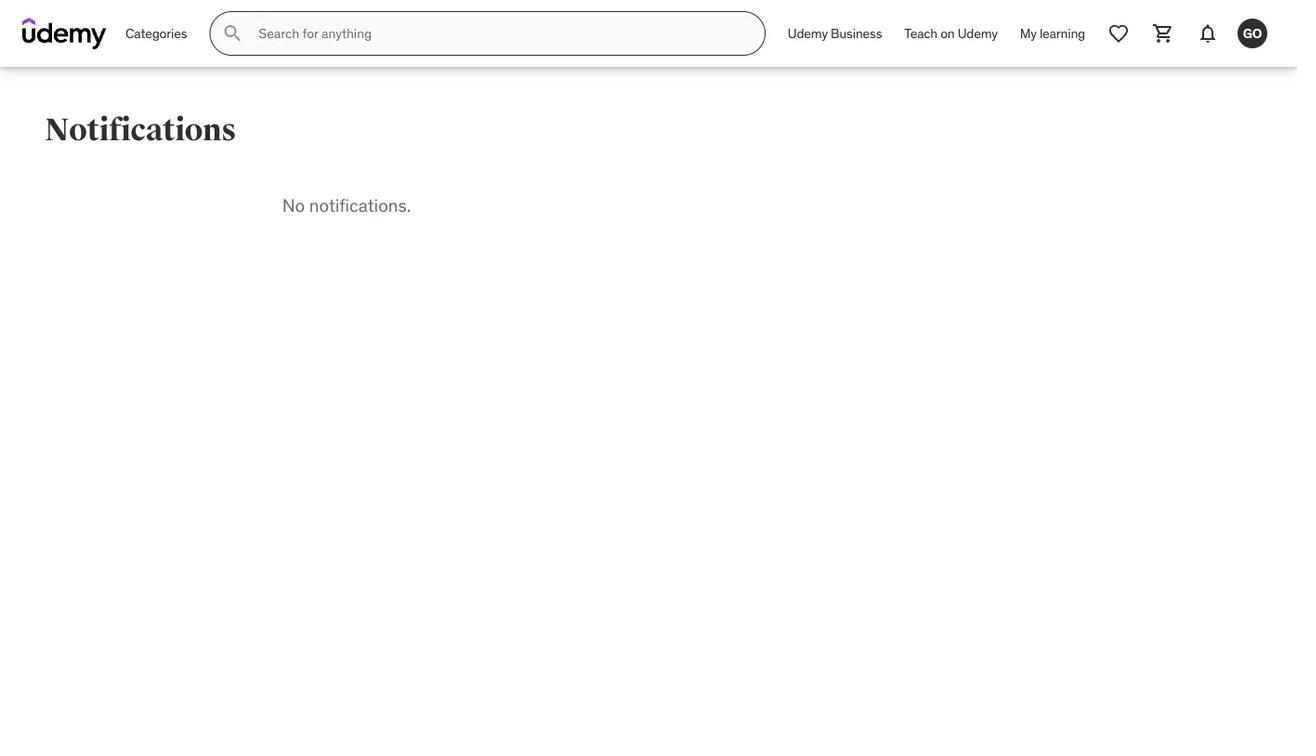 Task type: locate. For each thing, give the bounding box(es) containing it.
Search for anything text field
[[255, 18, 742, 49]]

0 horizontal spatial udemy
[[788, 25, 828, 42]]

submit search image
[[221, 22, 244, 45]]

2 udemy from the left
[[958, 25, 998, 42]]

1 horizontal spatial udemy
[[958, 25, 998, 42]]

learning
[[1040, 25, 1085, 42]]

notifications image
[[1197, 22, 1219, 45]]

udemy
[[788, 25, 828, 42], [958, 25, 998, 42]]

shopping cart with 0 items image
[[1152, 22, 1175, 45]]

business
[[831, 25, 882, 42]]

no
[[282, 194, 305, 217]]

udemy image
[[22, 18, 107, 49]]

udemy right on
[[958, 25, 998, 42]]

my
[[1020, 25, 1037, 42]]

go link
[[1230, 11, 1275, 56]]

udemy left the business
[[788, 25, 828, 42]]

notifications
[[45, 111, 236, 149]]



Task type: describe. For each thing, give the bounding box(es) containing it.
wishlist image
[[1108, 22, 1130, 45]]

categories
[[125, 25, 187, 42]]

on
[[941, 25, 955, 42]]

go
[[1243, 25, 1262, 41]]

udemy business
[[788, 25, 882, 42]]

teach
[[904, 25, 938, 42]]

my learning
[[1020, 25, 1085, 42]]

my learning link
[[1009, 11, 1097, 56]]

1 udemy from the left
[[788, 25, 828, 42]]

categories button
[[114, 11, 198, 56]]

teach on udemy
[[904, 25, 998, 42]]

teach on udemy link
[[893, 11, 1009, 56]]

no notifications.
[[282, 194, 411, 217]]

udemy business link
[[777, 11, 893, 56]]

notifications.
[[309, 194, 411, 217]]



Task type: vqa. For each thing, say whether or not it's contained in the screenshot.
Teach on Udemy
yes



